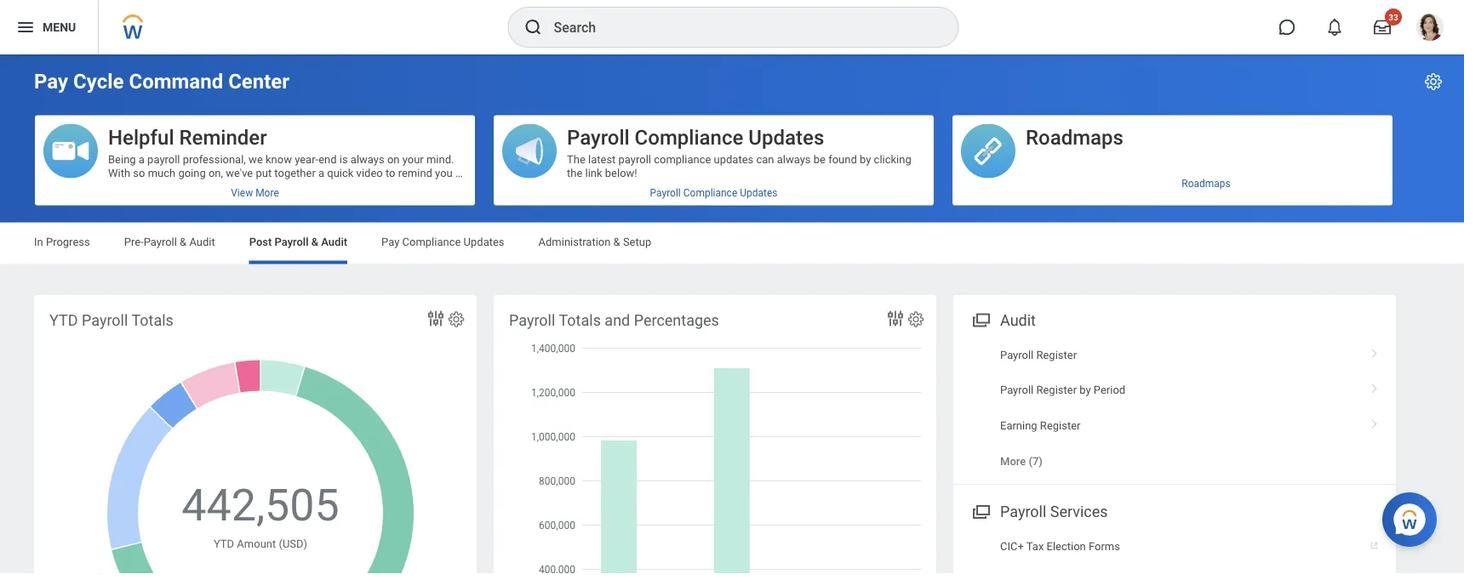 Task type: describe. For each thing, give the bounding box(es) containing it.
1 totals from the left
[[131, 312, 174, 330]]

by inside the latest payroll compliance updates can always be found by clicking the link below!
[[860, 153, 871, 166]]

0 vertical spatial a
[[139, 153, 145, 166]]

pre-payroll & audit
[[124, 236, 215, 249]]

chevron right image for payroll register by period
[[1364, 378, 1386, 395]]

below!
[[605, 166, 637, 179]]

compliance inside tab list
[[402, 236, 461, 249]]

post
[[249, 236, 272, 249]]

0 horizontal spatial to
[[238, 180, 247, 193]]

inbox large image
[[1374, 19, 1391, 36]]

is
[[340, 153, 348, 166]]

payroll compliance updates link
[[494, 180, 934, 206]]

0 vertical spatial payroll compliance updates
[[567, 125, 824, 149]]

ytd payroll totals element
[[34, 295, 477, 575]]

stress
[[324, 180, 354, 193]]

ytd inside 442,505 ytd amount (usd)
[[214, 538, 234, 550]]

important
[[138, 180, 187, 193]]

ext link image
[[1369, 535, 1386, 552]]

33
[[1389, 12, 1399, 22]]

progress
[[46, 236, 90, 249]]

payroll for payroll
[[619, 153, 651, 166]]

together
[[274, 166, 316, 179]]

ytd payroll totals
[[49, 312, 174, 330]]

administration
[[539, 236, 611, 249]]

1 horizontal spatial roadmaps
[[1182, 178, 1231, 190]]

Search Workday  search field
[[554, 9, 923, 46]]

payroll down compliance at top
[[650, 187, 681, 199]]

0 vertical spatial to
[[386, 166, 395, 179]]

compliance
[[654, 153, 711, 166]]

menu banner
[[0, 0, 1465, 54]]

post payroll & audit
[[249, 236, 347, 249]]

mind.
[[427, 153, 454, 166]]

quick
[[327, 166, 354, 179]]

the
[[567, 166, 583, 179]]

earning register
[[1000, 419, 1081, 432]]

payroll services
[[1000, 504, 1108, 522]]

end
[[319, 153, 337, 166]]

updates
[[714, 153, 754, 166]]

payroll totals and percentages
[[509, 312, 719, 330]]

we
[[249, 153, 263, 166]]

2 horizontal spatial audit
[[1000, 312, 1036, 330]]

configure and view chart data image
[[426, 309, 446, 329]]

by inside list
[[1080, 384, 1091, 397]]

on,
[[209, 166, 223, 179]]

latest
[[588, 153, 616, 166]]

configure payroll totals and percentages image
[[907, 310, 926, 329]]

33 button
[[1364, 9, 1402, 46]]

chevron right image for payroll register
[[1364, 343, 1386, 360]]

list inside 442,505 main content
[[954, 338, 1396, 479]]

3 & from the left
[[614, 236, 620, 249]]

know
[[266, 153, 292, 166]]

center
[[228, 69, 290, 94]]

amount
[[237, 538, 276, 550]]

and
[[605, 312, 630, 330]]

roadmaps inside button
[[1026, 125, 1124, 149]]

profile logan mcneil image
[[1417, 14, 1444, 44]]

payroll up latest
[[567, 125, 630, 149]]

audit for post payroll & audit
[[321, 236, 347, 249]]

configure and view chart data image
[[886, 309, 906, 329]]

concepts
[[189, 180, 235, 193]]

payroll register link
[[954, 338, 1396, 373]]

chevron right image for earning register
[[1364, 413, 1386, 430]]

administration & setup
[[539, 236, 652, 249]]

payroll down pre-
[[82, 312, 128, 330]]

found
[[829, 153, 857, 166]]

payroll right configure ytd payroll totals icon
[[509, 312, 555, 330]]

& for pre-payroll & audit
[[180, 236, 187, 249]]

audit for pre-payroll & audit
[[189, 236, 215, 249]]

updates inside tab list
[[464, 236, 505, 249]]

cic+ tax election forms link
[[954, 530, 1396, 565]]

helpful reminder
[[108, 125, 267, 149]]

register for earning register
[[1040, 419, 1081, 432]]

percentages
[[634, 312, 719, 330]]

payroll up earning
[[1000, 384, 1034, 397]]

1 horizontal spatial a
[[318, 166, 324, 179]]

0 vertical spatial your
[[402, 153, 424, 166]]

payroll register by period
[[1000, 384, 1126, 397]]

with
[[108, 166, 130, 179]]

election
[[1047, 541, 1086, 554]]

forms
[[1089, 541, 1121, 554]]

services
[[1051, 504, 1108, 522]]

the latest payroll compliance updates can always be found by clicking the link below!
[[567, 153, 912, 179]]

menu
[[43, 20, 76, 34]]

justify image
[[15, 17, 36, 37]]

pay compliance updates
[[382, 236, 505, 249]]

notifications large image
[[1327, 19, 1344, 36]]

configure ytd payroll totals image
[[447, 310, 466, 329]]

some
[[108, 180, 136, 193]]

menu group image
[[969, 500, 992, 523]]

menu button
[[0, 0, 98, 54]]

payroll register
[[1000, 349, 1077, 362]]

help
[[250, 180, 271, 193]]

more (7) link
[[954, 444, 1396, 479]]

cic+ tax election forms
[[1000, 541, 1121, 554]]



Task type: vqa. For each thing, say whether or not it's contained in the screenshot.
the Today button
no



Task type: locate. For each thing, give the bounding box(es) containing it.
chevron right image inside payroll register by period link
[[1364, 378, 1386, 395]]

1 & from the left
[[180, 236, 187, 249]]

totals
[[131, 312, 174, 330], [559, 312, 601, 330]]

payroll compliance updates inside payroll compliance updates link
[[650, 187, 778, 199]]

2 vertical spatial chevron right image
[[1364, 413, 1386, 430]]

being
[[108, 153, 136, 166]]

0 vertical spatial compliance
[[635, 125, 744, 149]]

on
[[387, 153, 400, 166]]

to
[[386, 166, 395, 179], [238, 180, 247, 193]]

0 vertical spatial chevron right image
[[1364, 343, 1386, 360]]

442,505 ytd amount (usd)
[[182, 480, 339, 550]]

payroll inside being a payroll professional, we know year-end is always on your mind. with so much going on, we've put together a quick video to remind you of some important concepts to help keep your stress down!
[[147, 153, 180, 166]]

professional,
[[183, 153, 246, 166]]

audit down concepts
[[189, 236, 215, 249]]

much
[[148, 166, 176, 179]]

audit right menu group image
[[1000, 312, 1036, 330]]

2 vertical spatial register
[[1040, 419, 1081, 432]]

tab list
[[17, 224, 1448, 264]]

1 vertical spatial register
[[1037, 384, 1077, 397]]

& left setup
[[614, 236, 620, 249]]

1 vertical spatial a
[[318, 166, 324, 179]]

2 chevron right image from the top
[[1364, 378, 1386, 395]]

audit down stress
[[321, 236, 347, 249]]

1 horizontal spatial to
[[386, 166, 395, 179]]

in progress
[[34, 236, 90, 249]]

compliance down the latest payroll compliance updates can always be found by clicking the link below!
[[684, 187, 738, 199]]

0 horizontal spatial a
[[139, 153, 145, 166]]

442,505 button
[[182, 477, 342, 536]]

2 always from the left
[[777, 153, 811, 166]]

your up remind
[[402, 153, 424, 166]]

pay down down!
[[382, 236, 400, 249]]

going
[[178, 166, 206, 179]]

updates down of
[[464, 236, 505, 249]]

payroll up payroll register by period
[[1000, 349, 1034, 362]]

2 payroll from the left
[[619, 153, 651, 166]]

register for payroll register
[[1037, 349, 1077, 362]]

0 horizontal spatial roadmaps
[[1026, 125, 1124, 149]]

to down the on
[[386, 166, 395, 179]]

1 vertical spatial compliance
[[684, 187, 738, 199]]

1 vertical spatial updates
[[740, 187, 778, 199]]

payroll register by period link
[[954, 373, 1396, 408]]

& right post
[[311, 236, 319, 249]]

reminder
[[179, 125, 267, 149]]

register down payroll register by period
[[1040, 419, 1081, 432]]

cic+
[[1000, 541, 1024, 554]]

always left be
[[777, 153, 811, 166]]

payroll right post
[[275, 236, 309, 249]]

payroll
[[567, 125, 630, 149], [650, 187, 681, 199], [144, 236, 177, 249], [275, 236, 309, 249], [82, 312, 128, 330], [509, 312, 555, 330], [1000, 349, 1034, 362], [1000, 384, 1034, 397], [1000, 504, 1047, 522]]

1 horizontal spatial &
[[311, 236, 319, 249]]

0 vertical spatial pay
[[34, 69, 68, 94]]

payroll up cic+
[[1000, 504, 1047, 522]]

0 horizontal spatial your
[[300, 180, 321, 193]]

pay
[[34, 69, 68, 94], [382, 236, 400, 249]]

chevron right image inside earning register link
[[1364, 413, 1386, 430]]

ytd down 'in progress'
[[49, 312, 78, 330]]

we've
[[226, 166, 253, 179]]

1 vertical spatial payroll compliance updates
[[650, 187, 778, 199]]

(usd)
[[279, 538, 307, 550]]

always up video
[[351, 153, 385, 166]]

1 horizontal spatial audit
[[321, 236, 347, 249]]

1 horizontal spatial by
[[1080, 384, 1091, 397]]

list
[[954, 338, 1396, 479]]

menu group image
[[969, 308, 992, 331]]

1 horizontal spatial always
[[777, 153, 811, 166]]

roadmaps
[[1026, 125, 1124, 149], [1182, 178, 1231, 190]]

1 chevron right image from the top
[[1364, 343, 1386, 360]]

0 horizontal spatial pay
[[34, 69, 68, 94]]

the
[[567, 153, 586, 166]]

always inside being a payroll professional, we know year-end is always on your mind. with so much going on, we've put together a quick video to remind you of some important concepts to help keep your stress down!
[[351, 153, 385, 166]]

command
[[129, 69, 223, 94]]

0 horizontal spatial always
[[351, 153, 385, 166]]

pre-
[[124, 236, 144, 249]]

clicking
[[874, 153, 912, 166]]

2 & from the left
[[311, 236, 319, 249]]

0 horizontal spatial totals
[[131, 312, 174, 330]]

1 vertical spatial your
[[300, 180, 321, 193]]

442,505 main content
[[0, 54, 1465, 575]]

more
[[1000, 455, 1026, 468]]

can
[[757, 153, 774, 166]]

register inside payroll register by period link
[[1037, 384, 1077, 397]]

compliance
[[635, 125, 744, 149], [684, 187, 738, 199], [402, 236, 461, 249]]

year-
[[295, 153, 319, 166]]

earning
[[1000, 419, 1038, 432]]

down!
[[357, 180, 387, 193]]

a down end
[[318, 166, 324, 179]]

ytd
[[49, 312, 78, 330], [214, 538, 234, 550]]

compliance up compliance at top
[[635, 125, 744, 149]]

your down together
[[300, 180, 321, 193]]

payroll compliance updates up compliance at top
[[567, 125, 824, 149]]

cycle
[[73, 69, 124, 94]]

0 vertical spatial updates
[[749, 125, 824, 149]]

1 vertical spatial roadmaps
[[1182, 178, 1231, 190]]

updates up can
[[749, 125, 824, 149]]

1 horizontal spatial pay
[[382, 236, 400, 249]]

roadmaps link
[[953, 171, 1393, 197]]

&
[[180, 236, 187, 249], [311, 236, 319, 249], [614, 236, 620, 249]]

1 vertical spatial by
[[1080, 384, 1091, 397]]

1 always from the left
[[351, 153, 385, 166]]

helpful
[[108, 125, 174, 149]]

configure this page image
[[1424, 72, 1444, 92]]

link
[[585, 166, 602, 179]]

2 totals from the left
[[559, 312, 601, 330]]

being a payroll professional, we know year-end is always on your mind. with so much going on, we've put together a quick video to remind you of some important concepts to help keep your stress down!
[[108, 153, 466, 193]]

search image
[[523, 17, 544, 37]]

payroll compliance updates down the latest payroll compliance updates can always be found by clicking the link below!
[[650, 187, 778, 199]]

payroll inside the latest payroll compliance updates can always be found by clicking the link below!
[[619, 153, 651, 166]]

your
[[402, 153, 424, 166], [300, 180, 321, 193]]

0 horizontal spatial by
[[860, 153, 871, 166]]

442,505
[[182, 480, 339, 532]]

2 vertical spatial updates
[[464, 236, 505, 249]]

in
[[34, 236, 43, 249]]

put
[[256, 166, 272, 179]]

to down we've
[[238, 180, 247, 193]]

register up payroll register by period
[[1037, 349, 1077, 362]]

pay for pay cycle command center
[[34, 69, 68, 94]]

setup
[[623, 236, 652, 249]]

audit
[[189, 236, 215, 249], [321, 236, 347, 249], [1000, 312, 1036, 330]]

1 vertical spatial pay
[[382, 236, 400, 249]]

compliance down the you
[[402, 236, 461, 249]]

chevron right image
[[1364, 343, 1386, 360], [1364, 378, 1386, 395], [1364, 413, 1386, 430]]

keep
[[274, 180, 297, 193]]

1 payroll from the left
[[147, 153, 180, 166]]

0 vertical spatial roadmaps
[[1026, 125, 1124, 149]]

list containing payroll register
[[954, 338, 1396, 479]]

& right pre-
[[180, 236, 187, 249]]

updates
[[749, 125, 824, 149], [740, 187, 778, 199], [464, 236, 505, 249]]

pay left cycle
[[34, 69, 68, 94]]

payroll totals and percentages element
[[494, 295, 937, 575]]

by
[[860, 153, 871, 166], [1080, 384, 1091, 397]]

tab list inside 442,505 main content
[[17, 224, 1448, 264]]

ytd left amount
[[214, 538, 234, 550]]

payroll down "important"
[[144, 236, 177, 249]]

of
[[456, 166, 466, 179]]

register up earning register
[[1037, 384, 1077, 397]]

2 horizontal spatial &
[[614, 236, 620, 249]]

remind
[[398, 166, 432, 179]]

more (7) button
[[1000, 454, 1043, 469]]

more (7)
[[1000, 455, 1043, 468]]

3 chevron right image from the top
[[1364, 413, 1386, 430]]

payroll up much
[[147, 153, 180, 166]]

roadmaps button
[[953, 115, 1393, 180]]

0 vertical spatial ytd
[[49, 312, 78, 330]]

payroll for helpful
[[147, 153, 180, 166]]

1 vertical spatial ytd
[[214, 538, 234, 550]]

video
[[356, 166, 383, 179]]

0 horizontal spatial payroll
[[147, 153, 180, 166]]

register inside earning register link
[[1040, 419, 1081, 432]]

chevron right image inside payroll register link
[[1364, 343, 1386, 360]]

you
[[435, 166, 453, 179]]

always inside the latest payroll compliance updates can always be found by clicking the link below!
[[777, 153, 811, 166]]

earning register link
[[954, 408, 1396, 444]]

cic+ tax election forms list
[[954, 530, 1396, 575]]

payroll compliance updates
[[567, 125, 824, 149], [650, 187, 778, 199]]

1 horizontal spatial your
[[402, 153, 424, 166]]

1 horizontal spatial payroll
[[619, 153, 651, 166]]

0 vertical spatial register
[[1037, 349, 1077, 362]]

totals down pre-payroll & audit
[[131, 312, 174, 330]]

register inside payroll register link
[[1037, 349, 1077, 362]]

1 vertical spatial chevron right image
[[1364, 378, 1386, 395]]

& for post payroll & audit
[[311, 236, 319, 249]]

0 horizontal spatial audit
[[189, 236, 215, 249]]

pay cycle command center
[[34, 69, 290, 94]]

be
[[814, 153, 826, 166]]

totals left and
[[559, 312, 601, 330]]

0 horizontal spatial ytd
[[49, 312, 78, 330]]

by left period
[[1080, 384, 1091, 397]]

(7)
[[1029, 455, 1043, 468]]

register for payroll register by period
[[1037, 384, 1077, 397]]

1 horizontal spatial ytd
[[214, 538, 234, 550]]

1 horizontal spatial totals
[[559, 312, 601, 330]]

period
[[1094, 384, 1126, 397]]

updates down the latest payroll compliance updates can always be found by clicking the link below!
[[740, 187, 778, 199]]

payroll up "below!"
[[619, 153, 651, 166]]

2 vertical spatial compliance
[[402, 236, 461, 249]]

so
[[133, 166, 145, 179]]

tab list containing in progress
[[17, 224, 1448, 264]]

by right found
[[860, 153, 871, 166]]

tax
[[1027, 541, 1044, 554]]

0 vertical spatial by
[[860, 153, 871, 166]]

a up so
[[139, 153, 145, 166]]

1 vertical spatial to
[[238, 180, 247, 193]]

0 horizontal spatial &
[[180, 236, 187, 249]]

pay for pay compliance updates
[[382, 236, 400, 249]]



